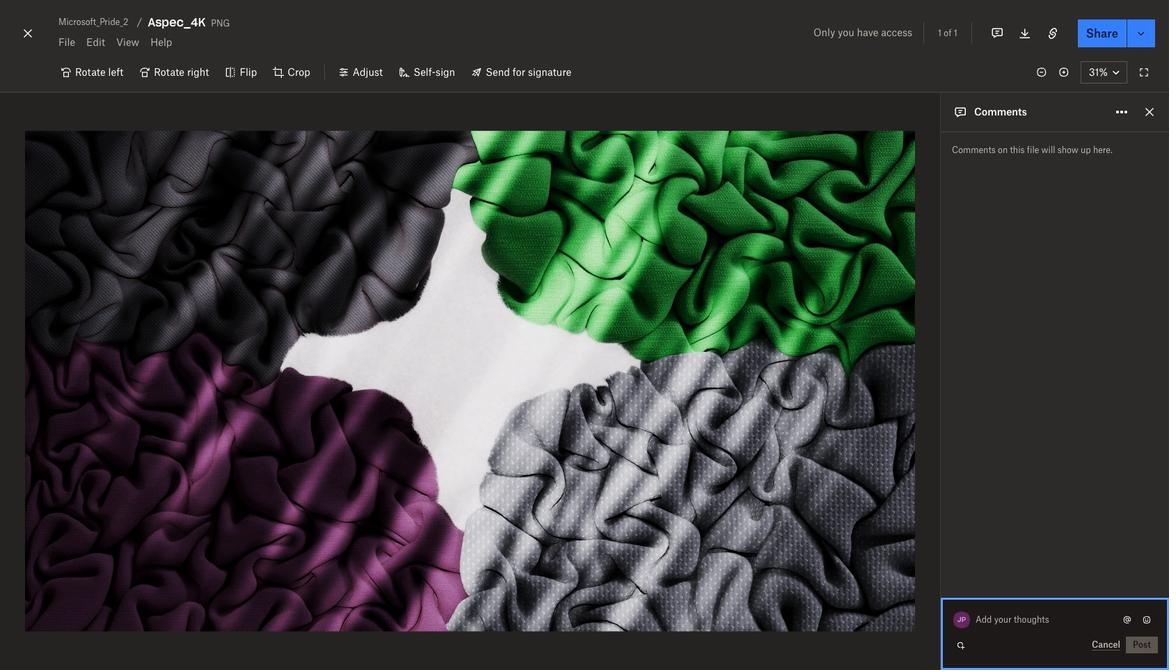 Task type: describe. For each thing, give the bounding box(es) containing it.
close right sidebar image
[[1142, 104, 1158, 120]]

add your thoughts image
[[977, 613, 1108, 628]]



Task type: locate. For each thing, give the bounding box(es) containing it.
close image
[[19, 22, 36, 45]]

aspec_4k.png image
[[25, 131, 915, 632], [25, 131, 915, 632]]

Add your thoughts text field
[[977, 609, 1119, 631]]



Task type: vqa. For each thing, say whether or not it's contained in the screenshot.
Upgrade link
no



